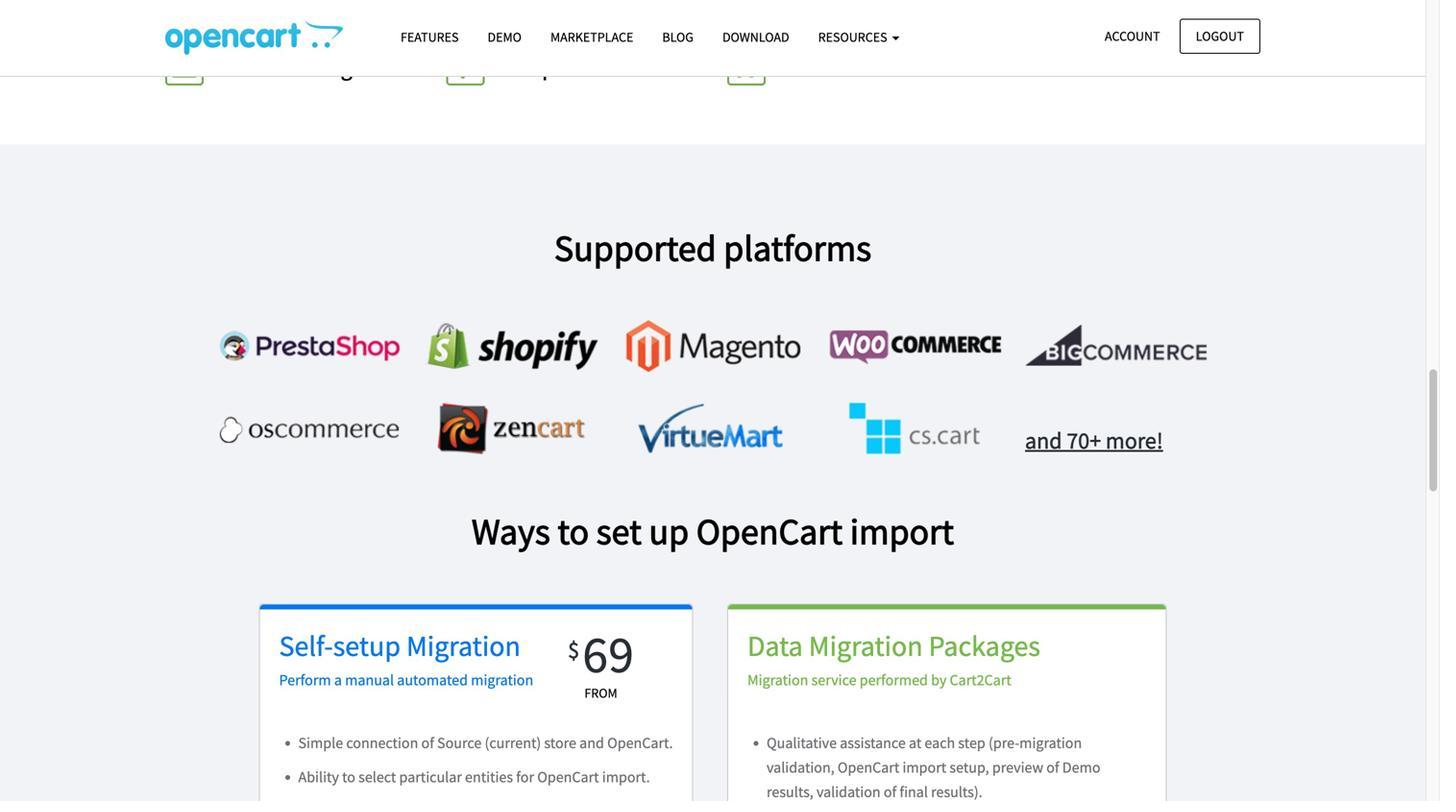 Task type: describe. For each thing, give the bounding box(es) containing it.
0 horizontal spatial demo
[[488, 28, 522, 46]]

store
[[544, 733, 576, 753]]

logout
[[1196, 27, 1244, 45]]

and
[[1008, 53, 1046, 82]]

ways
[[472, 508, 550, 554]]

woocommerce image
[[823, 320, 1006, 372]]

migration up performed
[[809, 628, 923, 664]]

0 horizontal spatial and
[[579, 733, 604, 753]]

qualitative
[[767, 733, 837, 753]]

results,
[[767, 783, 813, 801]]

(pre-
[[988, 733, 1019, 753]]

account link
[[1088, 19, 1176, 54]]

1 horizontal spatial of
[[884, 783, 896, 801]]

logout link
[[1179, 19, 1260, 54]]

set
[[596, 508, 642, 554]]

images
[[304, 53, 373, 82]]

migration up automated
[[406, 628, 521, 664]]

import inside qualitative assistance at each step (pre-migration validation, opencart import setup, preview of demo results, validation of final results).
[[902, 758, 946, 777]]

opencart - cart2cart migration image
[[165, 20, 343, 55]]

at
[[909, 733, 921, 753]]

cs cart image
[[823, 403, 1006, 455]]

results).
[[931, 783, 982, 801]]

oscommerce image
[[218, 403, 401, 455]]

migration down data
[[747, 670, 808, 690]]

demo inside qualitative assistance at each step (pre-migration validation, opencart import setup, preview of demo results, validation of final results).
[[1062, 758, 1100, 777]]

and other data
[[1008, 53, 1150, 82]]

1 horizontal spatial and
[[1025, 426, 1062, 455]]

marketplace
[[550, 28, 633, 46]]

simple connection of source (current) store and opencart.
[[298, 733, 673, 753]]

perform a manual automated migration
[[279, 670, 533, 690]]

and 70+ more!
[[1025, 426, 1163, 455]]

blog link
[[648, 20, 708, 54]]

taxes
[[785, 53, 838, 82]]

70+
[[1067, 426, 1101, 455]]

up
[[649, 508, 689, 554]]

packages
[[929, 628, 1040, 664]]

connection
[[346, 733, 418, 753]]

performed
[[859, 670, 928, 690]]

more!
[[1106, 426, 1163, 455]]

from
[[584, 684, 617, 702]]

(current)
[[485, 733, 541, 753]]

service
[[811, 670, 856, 690]]

validation,
[[767, 758, 835, 777]]

setup
[[333, 628, 401, 664]]

coupons
[[504, 53, 590, 82]]

preview
[[992, 758, 1043, 777]]

platforms
[[724, 225, 871, 271]]

ability
[[298, 768, 339, 787]]



Task type: vqa. For each thing, say whether or not it's contained in the screenshot.
the top to
yes



Task type: locate. For each thing, give the bounding box(es) containing it.
0 vertical spatial import
[[850, 508, 954, 554]]

product images
[[223, 53, 373, 82]]

features link
[[386, 20, 473, 54]]

0 horizontal spatial of
[[421, 733, 434, 753]]

validation
[[816, 783, 881, 801]]

1 horizontal spatial migration
[[1019, 733, 1082, 753]]

and 70+ more! link
[[1025, 426, 1163, 455]]

demo right preview
[[1062, 758, 1100, 777]]

of right preview
[[1046, 758, 1059, 777]]

opencart
[[696, 508, 843, 554], [838, 758, 899, 777], [537, 768, 599, 787]]

and right store
[[579, 733, 604, 753]]

simple
[[298, 733, 343, 753]]

import
[[850, 508, 954, 554], [902, 758, 946, 777]]

bigcommerce image
[[1025, 320, 1208, 372]]

2 horizontal spatial of
[[1046, 758, 1059, 777]]

manual
[[345, 670, 394, 690]]

demo link
[[473, 20, 536, 54]]

0 horizontal spatial migration
[[471, 670, 533, 690]]

self-setup migration
[[279, 628, 521, 664]]

download link
[[708, 20, 804, 54]]

1 vertical spatial migration
[[1019, 733, 1082, 753]]

demo
[[488, 28, 522, 46], [1062, 758, 1100, 777]]

account
[[1105, 27, 1160, 45]]

demo up coupons
[[488, 28, 522, 46]]

data migration packages migration service performed by cart2cart
[[747, 628, 1040, 690]]

opencart inside qualitative assistance at each step (pre-migration validation, opencart import setup, preview of demo results, validation of final results).
[[838, 758, 899, 777]]

migration up preview
[[1019, 733, 1082, 753]]

0 vertical spatial of
[[421, 733, 434, 753]]

to left select
[[342, 768, 355, 787]]

2 vertical spatial of
[[884, 783, 896, 801]]

zen cart image
[[420, 403, 602, 454]]

automated
[[397, 670, 468, 690]]

a
[[334, 670, 342, 690]]

final
[[900, 783, 928, 801]]

and left 70+
[[1025, 426, 1062, 455]]

marketplace link
[[536, 20, 648, 54]]

each
[[925, 733, 955, 753]]

perform
[[279, 670, 331, 690]]

for
[[516, 768, 534, 787]]

to for select
[[342, 768, 355, 787]]

0 vertical spatial and
[[1025, 426, 1062, 455]]

1 vertical spatial and
[[579, 733, 604, 753]]

blog
[[662, 28, 694, 46]]

step
[[958, 733, 985, 753]]

of
[[421, 733, 434, 753], [1046, 758, 1059, 777], [884, 783, 896, 801]]

magento image
[[622, 320, 804, 372]]

setup,
[[949, 758, 989, 777]]

1 horizontal spatial to
[[558, 508, 589, 554]]

and
[[1025, 426, 1062, 455], [579, 733, 604, 753]]

assistance
[[840, 733, 906, 753]]

shopify image
[[420, 320, 602, 372]]

ways to set up opencart import
[[472, 508, 954, 554]]

of left final
[[884, 783, 896, 801]]

of left source
[[421, 733, 434, 753]]

data
[[1107, 53, 1150, 82]]

virtuemart image
[[622, 403, 804, 455]]

features
[[401, 28, 459, 46]]

presta shop image
[[218, 320, 401, 372]]

1 vertical spatial import
[[902, 758, 946, 777]]

supported
[[554, 225, 716, 271]]

download
[[722, 28, 789, 46]]

migration up (current) on the bottom of page
[[471, 670, 533, 690]]

opencart.
[[607, 733, 673, 753]]

select
[[358, 768, 396, 787]]

qualitative assistance at each step (pre-migration validation, opencart import setup, preview of demo results, validation of final results).
[[767, 733, 1100, 801]]

$
[[568, 635, 579, 664]]

particular
[[399, 768, 462, 787]]

supported platforms
[[554, 225, 871, 271]]

1 vertical spatial demo
[[1062, 758, 1100, 777]]

data
[[747, 628, 803, 664]]

migration
[[471, 670, 533, 690], [1019, 733, 1082, 753]]

to left set
[[558, 508, 589, 554]]

0 vertical spatial to
[[558, 508, 589, 554]]

resources link
[[804, 20, 914, 54]]

self-
[[279, 628, 333, 664]]

ability to select particular entities for opencart import.
[[298, 768, 650, 787]]

1 vertical spatial of
[[1046, 758, 1059, 777]]

0 vertical spatial demo
[[488, 28, 522, 46]]

0 horizontal spatial to
[[342, 768, 355, 787]]

entities
[[465, 768, 513, 787]]

and other data link
[[1008, 53, 1260, 82]]

0 vertical spatial migration
[[471, 670, 533, 690]]

source
[[437, 733, 482, 753]]

by
[[931, 670, 947, 690]]

1 horizontal spatial demo
[[1062, 758, 1100, 777]]

migration inside qualitative assistance at each step (pre-migration validation, opencart import setup, preview of demo results, validation of final results).
[[1019, 733, 1082, 753]]

cart2cart
[[950, 670, 1011, 690]]

migration
[[406, 628, 521, 664], [809, 628, 923, 664], [747, 670, 808, 690]]

1 vertical spatial to
[[342, 768, 355, 787]]

import.
[[602, 768, 650, 787]]

to for set
[[558, 508, 589, 554]]

resources
[[818, 28, 890, 46]]

other
[[1051, 53, 1103, 82]]

product
[[223, 53, 300, 82]]

to
[[558, 508, 589, 554], [342, 768, 355, 787]]



